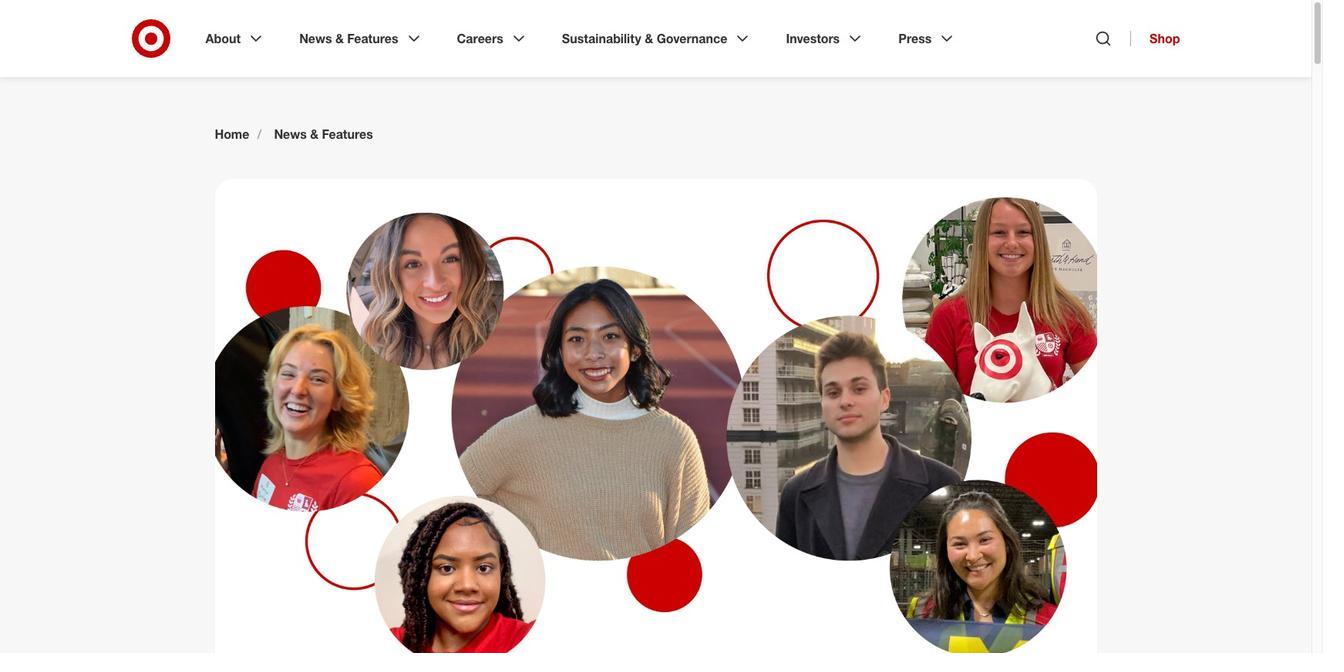 Task type: vqa. For each thing, say whether or not it's contained in the screenshot.
1st the & from left
no



Task type: describe. For each thing, give the bounding box(es) containing it.
news & features link for home
[[274, 127, 373, 142]]

news for home
[[274, 127, 307, 142]]

news & features link for about
[[289, 19, 434, 59]]

a group of people smiling image
[[215, 179, 1097, 653]]

about
[[206, 31, 241, 46]]

about link
[[195, 19, 276, 59]]

2 horizontal spatial &
[[645, 31, 654, 46]]

careers
[[457, 31, 504, 46]]

shop
[[1150, 31, 1181, 46]]

careers link
[[446, 19, 539, 59]]

press
[[899, 31, 932, 46]]

shop link
[[1131, 31, 1181, 46]]



Task type: locate. For each thing, give the bounding box(es) containing it.
sustainability
[[562, 31, 642, 46]]

sustainability & governance link
[[552, 19, 763, 59]]

news & features for about
[[299, 31, 399, 46]]

0 vertical spatial news
[[299, 31, 332, 46]]

sustainability & governance
[[562, 31, 728, 46]]

news for about
[[299, 31, 332, 46]]

0 vertical spatial features
[[347, 31, 399, 46]]

1 vertical spatial features
[[322, 127, 373, 142]]

home
[[215, 127, 249, 142]]

0 vertical spatial news & features
[[299, 31, 399, 46]]

1 horizontal spatial &
[[336, 31, 344, 46]]

press link
[[888, 19, 968, 59]]

governance
[[657, 31, 728, 46]]

investors link
[[776, 19, 876, 59]]

1 vertical spatial news & features
[[274, 127, 373, 142]]

investors
[[787, 31, 840, 46]]

news & features for home
[[274, 127, 373, 142]]

& for home
[[310, 127, 319, 142]]

features for about
[[347, 31, 399, 46]]

home link
[[215, 127, 249, 142]]

news & features
[[299, 31, 399, 46], [274, 127, 373, 142]]

features for home
[[322, 127, 373, 142]]

features
[[347, 31, 399, 46], [322, 127, 373, 142]]

news & features link
[[289, 19, 434, 59], [274, 127, 373, 142]]

news
[[299, 31, 332, 46], [274, 127, 307, 142]]

0 horizontal spatial &
[[310, 127, 319, 142]]

& for about
[[336, 31, 344, 46]]

1 vertical spatial news
[[274, 127, 307, 142]]

1 vertical spatial news & features link
[[274, 127, 373, 142]]

0 vertical spatial news & features link
[[289, 19, 434, 59]]

&
[[336, 31, 344, 46], [645, 31, 654, 46], [310, 127, 319, 142]]



